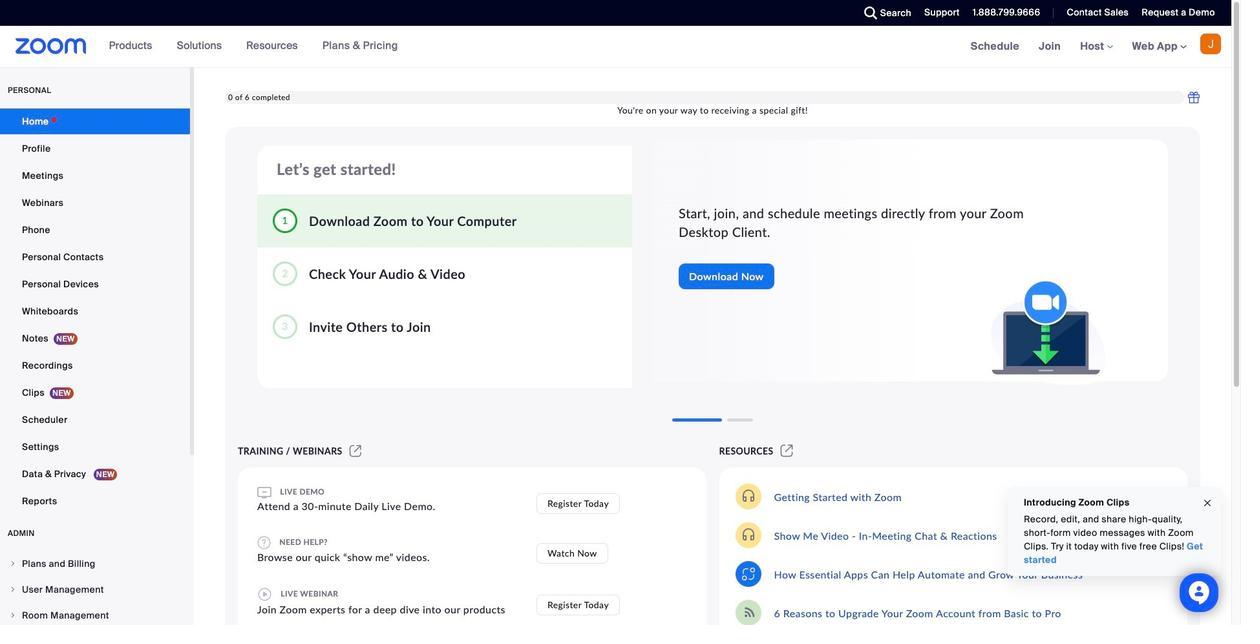 Task type: locate. For each thing, give the bounding box(es) containing it.
1 horizontal spatial window new image
[[779, 446, 795, 457]]

close image
[[1203, 496, 1213, 511]]

0 vertical spatial right image
[[9, 561, 17, 568]]

1 vertical spatial right image
[[9, 612, 17, 620]]

personal menu menu
[[0, 109, 190, 516]]

0 horizontal spatial window new image
[[348, 446, 364, 457]]

menu item
[[0, 552, 190, 577], [0, 578, 190, 603], [0, 604, 190, 626]]

1 right image from the top
[[9, 561, 17, 568]]

2 vertical spatial menu item
[[0, 604, 190, 626]]

1 menu item from the top
[[0, 552, 190, 577]]

2 menu item from the top
[[0, 578, 190, 603]]

product information navigation
[[99, 26, 408, 67]]

banner
[[0, 26, 1232, 68]]

window new image
[[348, 446, 364, 457], [779, 446, 795, 457]]

3 menu item from the top
[[0, 604, 190, 626]]

1 window new image from the left
[[348, 446, 364, 457]]

right image
[[9, 561, 17, 568], [9, 612, 17, 620]]

right image up right image
[[9, 561, 17, 568]]

right image down right image
[[9, 612, 17, 620]]

0 vertical spatial menu item
[[0, 552, 190, 577]]

1 vertical spatial menu item
[[0, 578, 190, 603]]

meetings navigation
[[961, 26, 1232, 68]]

right image
[[9, 587, 17, 594]]



Task type: describe. For each thing, give the bounding box(es) containing it.
2 right image from the top
[[9, 612, 17, 620]]

profile picture image
[[1201, 34, 1222, 54]]

2 window new image from the left
[[779, 446, 795, 457]]

zoom logo image
[[16, 38, 86, 54]]

admin menu menu
[[0, 552, 190, 626]]



Task type: vqa. For each thing, say whether or not it's contained in the screenshot.
Banner
yes



